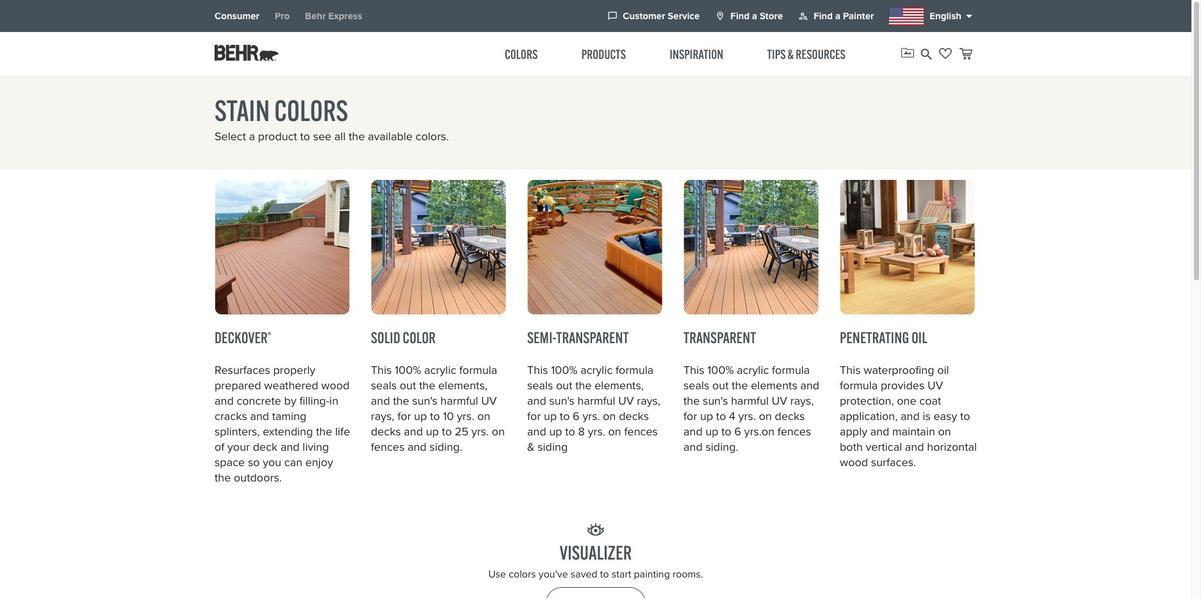 Task type: vqa. For each thing, say whether or not it's contained in the screenshot.
DC- corresponding to STATEMENT
no



Task type: describe. For each thing, give the bounding box(es) containing it.
decks inside this 100% acrylic formula seals out the elements, and sun's harmful uv rays, for up to 6 yrs. on decks and up to 8 yrs. on fences & siding
[[619, 408, 649, 425]]

uv inside the this 100% acrylic formula seals out the elements and the sun's harmful uv rays, for up to 4 yrs. on decks and up to 6 yrs.on fences and siding.
[[772, 393, 788, 410]]

inspiration
[[670, 46, 724, 62]]

concrete
[[237, 393, 281, 410]]

in
[[330, 393, 339, 410]]

of
[[215, 439, 225, 456]]

enjoy
[[306, 454, 333, 471]]

out for color
[[400, 378, 416, 394]]

1 horizontal spatial &
[[788, 46, 794, 62]]

®
[[268, 330, 271, 342]]

yrs.on
[[745, 424, 775, 440]]

deck
[[253, 439, 278, 456]]

wood inside resurfaces properly prepared weathered wood and concrete by filling-in cracks and taming splinters, extending the life of your deck and living space so you can enjoy the outdoors.
[[321, 378, 350, 394]]

room
[[716, 11, 726, 21]]

stain colors select a product to see all the available colors.
[[215, 92, 449, 145]]

decks for transparent
[[775, 408, 805, 425]]

tips & resources link
[[768, 46, 846, 62]]

this 100% acrylic formula seals out the elements, and sun's harmful uv rays, for up to 6 yrs. on decks and up to 8 yrs. on fences & siding
[[528, 362, 661, 456]]

splinters,
[[215, 424, 260, 440]]

room find a store
[[716, 9, 783, 23]]

25
[[455, 424, 469, 440]]

you
[[263, 454, 282, 471]]

colors
[[509, 567, 536, 582]]

10
[[443, 408, 454, 425]]

prepared
[[215, 378, 261, 394]]

to inside visualizer use colors you've saved to start painting rooms.
[[600, 567, 609, 582]]

for inside this 100% acrylic formula seals out the elements, and sun's harmful uv rays, for up to 6 yrs. on decks and up to 8 yrs. on fences & siding
[[528, 408, 541, 425]]

behr
[[305, 9, 326, 23]]

the down of
[[215, 470, 231, 487]]

chat_bubble_outline customer service
[[608, 9, 700, 23]]

rooms.
[[673, 567, 704, 582]]

resources
[[796, 46, 846, 62]]

available
[[368, 128, 413, 145]]

this for transparent
[[684, 362, 705, 379]]

behr express link
[[305, 9, 363, 23]]

sun's for transparent
[[703, 393, 729, 410]]

by
[[284, 393, 297, 410]]

visualizer use colors you've saved to start painting rooms.
[[489, 541, 704, 582]]

solid color
[[371, 328, 436, 347]]

acrylic for transparent
[[581, 362, 613, 379]]

pro link
[[275, 9, 290, 23]]

english arrow_drop_down
[[930, 8, 978, 24]]

seals for semi-
[[528, 378, 553, 394]]

search
[[919, 46, 935, 62]]

resurfaces
[[215, 362, 270, 379]]

one
[[898, 393, 917, 410]]

6 inside this 100% acrylic formula seals out the elements, and sun's harmful uv rays, for up to 6 yrs. on decks and up to 8 yrs. on fences & siding
[[573, 408, 580, 425]]

formula for semi-transparent
[[616, 362, 654, 379]]

painting
[[634, 567, 670, 582]]

us flag image
[[890, 7, 925, 25]]

semi-transparent link
[[528, 180, 665, 363]]

chat_bubble_outline
[[608, 11, 618, 21]]

resurfaces properly prepared weathered wood and concrete by filling-in cracks and taming splinters, extending the life of your deck and living space so you can enjoy the outdoors.
[[215, 362, 350, 487]]

this 100% acrylic formula seals out the elements and the sun's harmful uv rays, for up to 4 yrs. on decks and up to 6 yrs.on fences and siding.
[[684, 362, 820, 456]]

solid color link
[[371, 180, 508, 363]]

yrs. inside the this 100% acrylic formula seals out the elements and the sun's harmful uv rays, for up to 4 yrs. on decks and up to 6 yrs.on fences and siding.
[[739, 408, 756, 425]]

the up 4
[[732, 378, 748, 394]]

formula for transparent
[[772, 362, 810, 379]]

maintain
[[893, 424, 936, 440]]

select
[[215, 128, 246, 145]]

tips & resources
[[768, 46, 846, 62]]

to inside this waterproofing oil formula provides uv protection, one coat application, and is easy to apply and maintain on both vertical and horizontal wood surfaces.
[[961, 408, 971, 425]]

visualizer icon image
[[587, 524, 605, 537]]

deckover ®
[[215, 328, 271, 347]]

penetrating oil link
[[840, 180, 978, 363]]

100% inside the this 100% acrylic formula seals out the elements and the sun's harmful uv rays, for up to 4 yrs. on decks and up to 6 yrs.on fences and siding.
[[708, 362, 734, 379]]

siding. inside this 100% acrylic formula seals out the elements, and the sun's harmful uv rays, for up to 10 yrs. on decks and up to 25 yrs. on fences and siding.
[[430, 439, 463, 456]]

express
[[328, 9, 363, 23]]

arrow_drop_down
[[962, 8, 978, 24]]

a inside stain colors select a product to see all the available colors.
[[249, 128, 255, 145]]

formula for penetrating oil
[[840, 378, 878, 394]]

sun's inside this 100% acrylic formula seals out the elements, and sun's harmful uv rays, for up to 6 yrs. on decks and up to 8 yrs. on fences & siding
[[550, 393, 575, 410]]

you've
[[539, 567, 568, 582]]

4
[[730, 408, 736, 425]]

a for painter
[[836, 9, 841, 23]]

space
[[215, 454, 245, 471]]

100% for color
[[395, 362, 421, 379]]

cracks
[[215, 408, 247, 425]]

this for semi-transparent
[[528, 362, 548, 379]]

seals for solid
[[371, 378, 397, 394]]

behr express
[[305, 9, 363, 23]]

waterproofing
[[864, 362, 935, 379]]

taming
[[272, 408, 307, 425]]

apply
[[840, 424, 868, 440]]

extending
[[263, 424, 313, 440]]

the down color
[[419, 378, 436, 394]]

semi-transparent
[[528, 328, 629, 347]]

semi-
[[528, 328, 557, 347]]

protection,
[[840, 393, 895, 410]]

use
[[489, 567, 506, 582]]

inspiration link
[[670, 46, 724, 62]]

this for penetrating oil
[[840, 362, 861, 379]]

this for solid color
[[371, 362, 392, 379]]

english
[[930, 9, 962, 23]]

service
[[668, 9, 700, 23]]

weathered
[[264, 378, 319, 394]]

tips
[[768, 46, 786, 62]]

product
[[258, 128, 297, 145]]



Task type: locate. For each thing, give the bounding box(es) containing it.
out for transparent
[[556, 378, 573, 394]]

1 vertical spatial &
[[528, 439, 535, 456]]

2 harmful from the left
[[578, 393, 616, 410]]

a for store
[[753, 9, 758, 23]]

0 horizontal spatial seals
[[371, 378, 397, 394]]

1 horizontal spatial elements,
[[595, 378, 644, 394]]

pro
[[275, 9, 290, 23]]

start
[[612, 567, 632, 582]]

& left siding
[[528, 439, 535, 456]]

horizontal
[[928, 439, 978, 456]]

sun's
[[412, 393, 438, 410], [550, 393, 575, 410], [703, 393, 729, 410]]

harmful inside this 100% acrylic formula seals out the elements, and sun's harmful uv rays, for up to 6 yrs. on decks and up to 8 yrs. on fences & siding
[[578, 393, 616, 410]]

living
[[303, 439, 329, 456]]

decks right life
[[371, 424, 401, 440]]

oil
[[938, 362, 950, 379]]

2 horizontal spatial seals
[[684, 378, 710, 394]]

harmful for transparent
[[731, 393, 769, 410]]

0 horizontal spatial for
[[398, 408, 411, 425]]

person_search
[[799, 11, 809, 21]]

0 horizontal spatial fences
[[371, 439, 405, 456]]

stain
[[215, 92, 270, 129]]

fences right yrs.on
[[778, 424, 812, 440]]

decks inside this 100% acrylic formula seals out the elements, and the sun's harmful uv rays, for up to 10 yrs. on decks and up to 25 yrs. on fences and siding.
[[371, 424, 401, 440]]

2 elements, from the left
[[595, 378, 644, 394]]

siding
[[538, 439, 568, 456]]

sun's left 4
[[703, 393, 729, 410]]

6
[[573, 408, 580, 425], [735, 424, 742, 440]]

2 for from the left
[[528, 408, 541, 425]]

sun's inside the this 100% acrylic formula seals out the elements and the sun's harmful uv rays, for up to 4 yrs. on decks and up to 6 yrs.on fences and siding.
[[703, 393, 729, 410]]

siding. down 10
[[430, 439, 463, 456]]

100% for transparent
[[551, 362, 578, 379]]

fences inside this 100% acrylic formula seals out the elements, and sun's harmful uv rays, for up to 6 yrs. on decks and up to 8 yrs. on fences & siding
[[625, 424, 658, 440]]

wood inside this waterproofing oil formula provides uv protection, one coat application, and is easy to apply and maintain on both vertical and horizontal wood surfaces.
[[840, 454, 869, 471]]

can
[[285, 454, 303, 471]]

100% inside this 100% acrylic formula seals out the elements, and the sun's harmful uv rays, for up to 10 yrs. on decks and up to 25 yrs. on fences and siding.
[[395, 362, 421, 379]]

formula inside the this 100% acrylic formula seals out the elements and the sun's harmful uv rays, for up to 4 yrs. on decks and up to 6 yrs.on fences and siding.
[[772, 362, 810, 379]]

elements, up 10
[[439, 378, 488, 394]]

decks inside the this 100% acrylic formula seals out the elements and the sun's harmful uv rays, for up to 4 yrs. on decks and up to 6 yrs.on fences and siding.
[[775, 408, 805, 425]]

harmful up yrs.on
[[731, 393, 769, 410]]

fences for semi-transparent
[[625, 424, 658, 440]]

consumer
[[215, 9, 260, 23]]

fences
[[625, 424, 658, 440], [778, 424, 812, 440], [371, 439, 405, 456]]

decks
[[619, 408, 649, 425], [775, 408, 805, 425], [371, 424, 401, 440]]

1 horizontal spatial for
[[528, 408, 541, 425]]

decks for solid color
[[371, 424, 401, 440]]

behr logo image
[[215, 45, 279, 61]]

acrylic inside this 100% acrylic formula seals out the elements, and the sun's harmful uv rays, for up to 10 yrs. on decks and up to 25 yrs. on fences and siding.
[[424, 362, 457, 379]]

0 horizontal spatial acrylic
[[424, 362, 457, 379]]

oil
[[912, 328, 928, 347]]

to inside stain colors select a product to see all the available colors.
[[300, 128, 310, 145]]

to
[[300, 128, 310, 145], [430, 408, 440, 425], [560, 408, 570, 425], [717, 408, 727, 425], [961, 408, 971, 425], [442, 424, 452, 440], [566, 424, 576, 440], [722, 424, 732, 440], [600, 567, 609, 582]]

2 siding. from the left
[[706, 439, 739, 456]]

visualizer
[[560, 541, 632, 565]]

fences right life
[[371, 439, 405, 456]]

2 seals from the left
[[528, 378, 553, 394]]

2 horizontal spatial decks
[[775, 408, 805, 425]]

color
[[403, 328, 436, 347]]

colors link
[[505, 46, 538, 62]]

2 horizontal spatial sun's
[[703, 393, 729, 410]]

rays, inside this 100% acrylic formula seals out the elements, and sun's harmful uv rays, for up to 6 yrs. on decks and up to 8 yrs. on fences & siding
[[637, 393, 661, 410]]

so
[[248, 454, 260, 471]]

3 100% from the left
[[708, 362, 734, 379]]

transparent
[[557, 328, 629, 347], [684, 328, 757, 347]]

application,
[[840, 408, 898, 425]]

2 transparent from the left
[[684, 328, 757, 347]]

colors.
[[416, 128, 449, 145]]

surfaces.
[[872, 454, 917, 471]]

on
[[478, 408, 491, 425], [603, 408, 616, 425], [759, 408, 772, 425], [492, 424, 505, 440], [609, 424, 622, 440], [939, 424, 952, 440]]

the left 4
[[684, 393, 700, 410]]

for for solid color
[[398, 408, 411, 425]]

2 horizontal spatial out
[[713, 378, 729, 394]]

find for find a painter
[[814, 9, 833, 23]]

the left 10
[[393, 393, 409, 410]]

2 sun's from the left
[[550, 393, 575, 410]]

uv inside this waterproofing oil formula provides uv protection, one coat application, and is easy to apply and maintain on both vertical and horizontal wood surfaces.
[[928, 378, 944, 394]]

for left 10
[[398, 408, 411, 425]]

rays, inside the this 100% acrylic formula seals out the elements and the sun's harmful uv rays, for up to 4 yrs. on decks and up to 6 yrs.on fences and siding.
[[791, 393, 814, 410]]

0 horizontal spatial &
[[528, 439, 535, 456]]

out left elements on the right of the page
[[713, 378, 729, 394]]

acrylic for color
[[424, 362, 457, 379]]

0 horizontal spatial siding.
[[430, 439, 463, 456]]

a right select
[[249, 128, 255, 145]]

0 horizontal spatial transparent
[[557, 328, 629, 347]]

outdoors.
[[234, 470, 282, 487]]

properly
[[273, 362, 316, 379]]

2 horizontal spatial harmful
[[731, 393, 769, 410]]

vertical
[[866, 439, 903, 456]]

1 out from the left
[[400, 378, 416, 394]]

find
[[731, 9, 750, 23], [814, 9, 833, 23]]

for up siding
[[528, 408, 541, 425]]

all
[[335, 128, 346, 145]]

0 horizontal spatial wood
[[321, 378, 350, 394]]

1 horizontal spatial fences
[[625, 424, 658, 440]]

acrylic down 'semi-transparent'
[[581, 362, 613, 379]]

yrs.
[[457, 408, 475, 425], [583, 408, 600, 425], [739, 408, 756, 425], [472, 424, 489, 440], [588, 424, 606, 440]]

the inside stain colors select a product to see all the available colors.
[[349, 128, 365, 145]]

find right the room
[[731, 9, 750, 23]]

for inside the this 100% acrylic formula seals out the elements and the sun's harmful uv rays, for up to 4 yrs. on decks and up to 6 yrs.on fences and siding.
[[684, 408, 698, 425]]

6 inside the this 100% acrylic formula seals out the elements and the sun's harmful uv rays, for up to 4 yrs. on decks and up to 6 yrs.on fences and siding.
[[735, 424, 742, 440]]

wood down apply
[[840, 454, 869, 471]]

rays, for solid color
[[371, 408, 395, 425]]

life
[[335, 424, 350, 440]]

elements, for solid color
[[439, 378, 488, 394]]

elements, inside this 100% acrylic formula seals out the elements, and the sun's harmful uv rays, for up to 10 yrs. on decks and up to 25 yrs. on fences and siding.
[[439, 378, 488, 394]]

for inside this 100% acrylic formula seals out the elements, and the sun's harmful uv rays, for up to 10 yrs. on decks and up to 25 yrs. on fences and siding.
[[398, 408, 411, 425]]

out
[[400, 378, 416, 394], [556, 378, 573, 394], [713, 378, 729, 394]]

8
[[579, 424, 585, 440]]

3 harmful from the left
[[731, 393, 769, 410]]

acrylic inside this 100% acrylic formula seals out the elements, and sun's harmful uv rays, for up to 6 yrs. on decks and up to 8 yrs. on fences & siding
[[581, 362, 613, 379]]

uv inside this 100% acrylic formula seals out the elements, and the sun's harmful uv rays, for up to 10 yrs. on decks and up to 25 yrs. on fences and siding.
[[481, 393, 497, 410]]

formula inside this 100% acrylic formula seals out the elements, and sun's harmful uv rays, for up to 6 yrs. on decks and up to 8 yrs. on fences & siding
[[616, 362, 654, 379]]

1 vertical spatial wood
[[840, 454, 869, 471]]

penetrating
[[840, 328, 910, 347]]

uv
[[928, 378, 944, 394], [481, 393, 497, 410], [619, 393, 634, 410], [772, 393, 788, 410]]

3 for from the left
[[684, 408, 698, 425]]

find for find a store
[[731, 9, 750, 23]]

1 find from the left
[[731, 9, 750, 23]]

your
[[228, 439, 250, 456]]

the inside this 100% acrylic formula seals out the elements, and sun's harmful uv rays, for up to 6 yrs. on decks and up to 8 yrs. on fences & siding
[[576, 378, 592, 394]]

sun's left 10
[[412, 393, 438, 410]]

& inside this 100% acrylic formula seals out the elements, and sun's harmful uv rays, for up to 6 yrs. on decks and up to 8 yrs. on fences & siding
[[528, 439, 535, 456]]

1 siding. from the left
[[430, 439, 463, 456]]

0 horizontal spatial 100%
[[395, 362, 421, 379]]

out down 'semi-transparent'
[[556, 378, 573, 394]]

0 horizontal spatial elements,
[[439, 378, 488, 394]]

siding. inside the this 100% acrylic formula seals out the elements and the sun's harmful uv rays, for up to 4 yrs. on decks and up to 6 yrs.on fences and siding.
[[706, 439, 739, 456]]

out down solid color
[[400, 378, 416, 394]]

out inside the this 100% acrylic formula seals out the elements and the sun's harmful uv rays, for up to 4 yrs. on decks and up to 6 yrs.on fences and siding.
[[713, 378, 729, 394]]

elements, for semi-transparent
[[595, 378, 644, 394]]

4 this from the left
[[840, 362, 861, 379]]

formula inside this 100% acrylic formula seals out the elements, and the sun's harmful uv rays, for up to 10 yrs. on decks and up to 25 yrs. on fences and siding.
[[460, 362, 498, 379]]

1 elements, from the left
[[439, 378, 488, 394]]

customer
[[623, 9, 666, 23]]

0 horizontal spatial find
[[731, 9, 750, 23]]

seals inside this 100% acrylic formula seals out the elements, and sun's harmful uv rays, for up to 6 yrs. on decks and up to 8 yrs. on fences & siding
[[528, 378, 553, 394]]

decks right yrs.on
[[775, 408, 805, 425]]

100% up 4
[[708, 362, 734, 379]]

products link
[[582, 46, 626, 62]]

0 horizontal spatial harmful
[[441, 393, 479, 410]]

acrylic
[[424, 362, 457, 379], [581, 362, 613, 379], [737, 362, 769, 379]]

acrylic inside the this 100% acrylic formula seals out the elements and the sun's harmful uv rays, for up to 4 yrs. on decks and up to 6 yrs.on fences and siding.
[[737, 362, 769, 379]]

the left life
[[316, 424, 332, 440]]

2 horizontal spatial 100%
[[708, 362, 734, 379]]

2 horizontal spatial rays,
[[791, 393, 814, 410]]

sun's up siding
[[550, 393, 575, 410]]

1 horizontal spatial 100%
[[551, 362, 578, 379]]

100% down solid color
[[395, 362, 421, 379]]

rays, inside this 100% acrylic formula seals out the elements, and the sun's harmful uv rays, for up to 10 yrs. on decks and up to 25 yrs. on fences and siding.
[[371, 408, 395, 425]]

harmful inside this 100% acrylic formula seals out the elements, and the sun's harmful uv rays, for up to 10 yrs. on decks and up to 25 yrs. on fences and siding.
[[441, 393, 479, 410]]

this inside this 100% acrylic formula seals out the elements, and sun's harmful uv rays, for up to 6 yrs. on decks and up to 8 yrs. on fences & siding
[[528, 362, 548, 379]]

fences right 8
[[625, 424, 658, 440]]

0 horizontal spatial out
[[400, 378, 416, 394]]

0 horizontal spatial a
[[249, 128, 255, 145]]

0 vertical spatial &
[[788, 46, 794, 62]]

sun's inside this 100% acrylic formula seals out the elements, and the sun's harmful uv rays, for up to 10 yrs. on decks and up to 25 yrs. on fences and siding.
[[412, 393, 438, 410]]

harmful up 8
[[578, 393, 616, 410]]

the right all
[[349, 128, 365, 145]]

2 out from the left
[[556, 378, 573, 394]]

1 horizontal spatial seals
[[528, 378, 553, 394]]

wood right properly
[[321, 378, 350, 394]]

1 horizontal spatial sun's
[[550, 393, 575, 410]]

1 100% from the left
[[395, 362, 421, 379]]

1 horizontal spatial find
[[814, 9, 833, 23]]

100% down 'semi-transparent'
[[551, 362, 578, 379]]

3 sun's from the left
[[703, 393, 729, 410]]

both
[[840, 439, 863, 456]]

is
[[923, 408, 931, 425]]

1 horizontal spatial siding.
[[706, 439, 739, 456]]

1 harmful from the left
[[441, 393, 479, 410]]

seals inside this 100% acrylic formula seals out the elements, and the sun's harmful uv rays, for up to 10 yrs. on decks and up to 25 yrs. on fences and siding.
[[371, 378, 397, 394]]

coat
[[920, 393, 942, 410]]

0 vertical spatial wood
[[321, 378, 350, 394]]

seals inside the this 100% acrylic formula seals out the elements and the sun's harmful uv rays, for up to 4 yrs. on decks and up to 6 yrs.on fences and siding.
[[684, 378, 710, 394]]

1 horizontal spatial harmful
[[578, 393, 616, 410]]

deckover
[[215, 328, 268, 347]]

this waterproofing oil formula provides uv protection, one coat application, and is easy to apply and maintain on both vertical and horizontal wood surfaces.
[[840, 362, 978, 471]]

1 horizontal spatial transparent
[[684, 328, 757, 347]]

acrylic up yrs.on
[[737, 362, 769, 379]]

saved
[[571, 567, 598, 582]]

this inside the this 100% acrylic formula seals out the elements and the sun's harmful uv rays, for up to 4 yrs. on decks and up to 6 yrs.on fences and siding.
[[684, 362, 705, 379]]

sun's for solid color
[[412, 393, 438, 410]]

uv inside this 100% acrylic formula seals out the elements, and sun's harmful uv rays, for up to 6 yrs. on decks and up to 8 yrs. on fences & siding
[[619, 393, 634, 410]]

formula for solid color
[[460, 362, 498, 379]]

1 seals from the left
[[371, 378, 397, 394]]

this inside this 100% acrylic formula seals out the elements, and the sun's harmful uv rays, for up to 10 yrs. on decks and up to 25 yrs. on fences and siding.
[[371, 362, 392, 379]]

100%
[[395, 362, 421, 379], [551, 362, 578, 379], [708, 362, 734, 379]]

colors
[[274, 92, 348, 129]]

& right tips
[[788, 46, 794, 62]]

1 horizontal spatial 6
[[735, 424, 742, 440]]

penetrating oil
[[840, 328, 928, 347]]

solid
[[371, 328, 401, 347]]

on inside this waterproofing oil formula provides uv protection, one coat application, and is easy to apply and maintain on both vertical and horizontal wood surfaces.
[[939, 424, 952, 440]]

3 acrylic from the left
[[737, 362, 769, 379]]

fences inside the this 100% acrylic formula seals out the elements and the sun's harmful uv rays, for up to 4 yrs. on decks and up to 6 yrs.on fences and siding.
[[778, 424, 812, 440]]

wood
[[321, 378, 350, 394], [840, 454, 869, 471]]

the up 8
[[576, 378, 592, 394]]

0 horizontal spatial sun's
[[412, 393, 438, 410]]

harmful inside the this 100% acrylic formula seals out the elements and the sun's harmful uv rays, for up to 4 yrs. on decks and up to 6 yrs.on fences and siding.
[[731, 393, 769, 410]]

3 out from the left
[[713, 378, 729, 394]]

2 horizontal spatial for
[[684, 408, 698, 425]]

1 horizontal spatial decks
[[619, 408, 649, 425]]

transparent link
[[684, 180, 821, 363]]

store
[[760, 9, 783, 23]]

for left 4
[[684, 408, 698, 425]]

easy
[[934, 408, 958, 425]]

2 horizontal spatial acrylic
[[737, 362, 769, 379]]

formula inside this waterproofing oil formula provides uv protection, one coat application, and is easy to apply and maintain on both vertical and horizontal wood surfaces.
[[840, 378, 878, 394]]

2 horizontal spatial fences
[[778, 424, 812, 440]]

elements
[[751, 378, 798, 394]]

1 sun's from the left
[[412, 393, 438, 410]]

for for transparent
[[684, 408, 698, 425]]

0 horizontal spatial rays,
[[371, 408, 395, 425]]

products
[[582, 46, 626, 62]]

2 find from the left
[[814, 9, 833, 23]]

1 horizontal spatial acrylic
[[581, 362, 613, 379]]

siding.
[[430, 439, 463, 456], [706, 439, 739, 456]]

out inside this 100% acrylic formula seals out the elements, and the sun's harmful uv rays, for up to 10 yrs. on decks and up to 25 yrs. on fences and siding.
[[400, 378, 416, 394]]

elements, down 'semi-transparent'
[[595, 378, 644, 394]]

siding. down 4
[[706, 439, 739, 456]]

1 horizontal spatial out
[[556, 378, 573, 394]]

1 transparent from the left
[[557, 328, 629, 347]]

a left store
[[753, 9, 758, 23]]

on inside the this 100% acrylic formula seals out the elements and the sun's harmful uv rays, for up to 4 yrs. on decks and up to 6 yrs.on fences and siding.
[[759, 408, 772, 425]]

decks right 8
[[619, 408, 649, 425]]

fences for transparent
[[778, 424, 812, 440]]

search link
[[919, 45, 935, 64]]

rays, for transparent
[[791, 393, 814, 410]]

find right 'person_search'
[[814, 9, 833, 23]]

harmful for solid color
[[441, 393, 479, 410]]

out inside this 100% acrylic formula seals out the elements, and sun's harmful uv rays, for up to 6 yrs. on decks and up to 8 yrs. on fences & siding
[[556, 378, 573, 394]]

a
[[753, 9, 758, 23], [836, 9, 841, 23], [249, 128, 255, 145]]

2 horizontal spatial a
[[836, 9, 841, 23]]

a left the painter
[[836, 9, 841, 23]]

0 horizontal spatial decks
[[371, 424, 401, 440]]

0 horizontal spatial 6
[[573, 408, 580, 425]]

acrylic down color
[[424, 362, 457, 379]]

1 horizontal spatial rays,
[[637, 393, 661, 410]]

filling-
[[300, 393, 330, 410]]

1 for from the left
[[398, 408, 411, 425]]

1 horizontal spatial wood
[[840, 454, 869, 471]]

fences inside this 100% acrylic formula seals out the elements, and the sun's harmful uv rays, for up to 10 yrs. on decks and up to 25 yrs. on fences and siding.
[[371, 439, 405, 456]]

1 acrylic from the left
[[424, 362, 457, 379]]

2 this from the left
[[528, 362, 548, 379]]

2 100% from the left
[[551, 362, 578, 379]]

provides
[[881, 378, 925, 394]]

1 horizontal spatial a
[[753, 9, 758, 23]]

3 this from the left
[[684, 362, 705, 379]]

harmful up 25
[[441, 393, 479, 410]]

the
[[349, 128, 365, 145], [419, 378, 436, 394], [576, 378, 592, 394], [732, 378, 748, 394], [393, 393, 409, 410], [684, 393, 700, 410], [316, 424, 332, 440], [215, 470, 231, 487]]

3 seals from the left
[[684, 378, 710, 394]]

person_search find a painter
[[799, 9, 875, 23]]

this inside this waterproofing oil formula provides uv protection, one coat application, and is easy to apply and maintain on both vertical and horizontal wood surfaces.
[[840, 362, 861, 379]]

elements, inside this 100% acrylic formula seals out the elements, and sun's harmful uv rays, for up to 6 yrs. on decks and up to 8 yrs. on fences & siding
[[595, 378, 644, 394]]

2 acrylic from the left
[[581, 362, 613, 379]]

for
[[398, 408, 411, 425], [528, 408, 541, 425], [684, 408, 698, 425]]

and
[[801, 378, 820, 394], [215, 393, 234, 410], [371, 393, 390, 410], [528, 393, 547, 410], [250, 408, 269, 425], [901, 408, 920, 425], [404, 424, 423, 440], [528, 424, 547, 440], [684, 424, 703, 440], [871, 424, 890, 440], [281, 439, 300, 456], [408, 439, 427, 456], [684, 439, 703, 456], [906, 439, 925, 456]]

100% inside this 100% acrylic formula seals out the elements, and sun's harmful uv rays, for up to 6 yrs. on decks and up to 8 yrs. on fences & siding
[[551, 362, 578, 379]]

1 this from the left
[[371, 362, 392, 379]]



